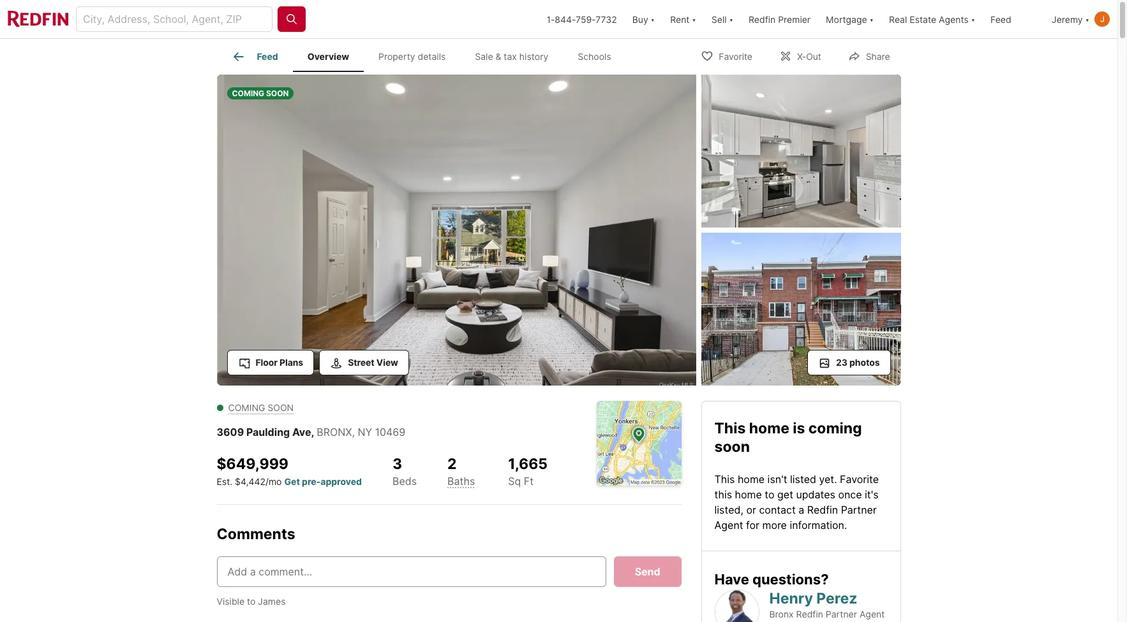 Task type: vqa. For each thing, say whether or not it's contained in the screenshot.
Mortgage ▾
yes



Task type: describe. For each thing, give the bounding box(es) containing it.
feed inside tab list
[[257, 51, 278, 62]]

3 beds
[[392, 456, 417, 488]]

street
[[348, 357, 374, 368]]

approved
[[321, 477, 362, 487]]

details
[[418, 51, 446, 62]]

▾ for jeremy ▾
[[1085, 14, 1089, 25]]

agent inside partner agent for more information.
[[714, 519, 743, 532]]

0 vertical spatial coming soon
[[232, 89, 289, 98]]

home for isn't
[[738, 473, 765, 486]]

beds
[[392, 475, 417, 488]]

sell ▾ button
[[704, 0, 741, 38]]

sell ▾ button
[[711, 0, 733, 38]]

feed link
[[231, 49, 278, 64]]

1-844-759-7732 link
[[547, 14, 617, 25]]

henry perez bronx redfin partner agent
[[769, 590, 885, 620]]

schools
[[578, 51, 611, 62]]

favorite inside button
[[719, 51, 752, 62]]

1,665 sq ft
[[508, 456, 548, 488]]

1-844-759-7732
[[547, 14, 617, 25]]

premier
[[778, 14, 811, 25]]

property details tab
[[364, 41, 460, 72]]

floor plans
[[256, 357, 303, 368]]

0 vertical spatial coming soon link
[[217, 75, 696, 389]]

it's
[[865, 489, 879, 501]]

2
[[447, 456, 457, 474]]

buy
[[632, 14, 648, 25]]

1 vertical spatial soon
[[268, 403, 294, 414]]

mortgage ▾
[[826, 14, 874, 25]]

street view
[[348, 357, 398, 368]]

bronx redfin partner agenthenry perez image
[[714, 590, 759, 623]]

henry
[[769, 590, 813, 608]]

view
[[376, 357, 398, 368]]

agent inside henry perez bronx redfin partner agent
[[860, 610, 885, 620]]

mortgage ▾ button
[[826, 0, 874, 38]]

map entry image
[[596, 401, 681, 486]]

floor
[[256, 357, 278, 368]]

more
[[762, 519, 787, 532]]

submit search image
[[285, 13, 298, 26]]

property
[[378, 51, 415, 62]]

buy ▾ button
[[625, 0, 663, 38]]

floor plans button
[[227, 350, 314, 376]]

real estate agents ▾
[[889, 14, 975, 25]]

/mo
[[265, 477, 282, 487]]

▾ for sell ▾
[[729, 14, 733, 25]]

send
[[635, 566, 660, 579]]

real estate agents ▾ button
[[881, 0, 983, 38]]

real estate agents ▾ link
[[889, 0, 975, 38]]

this
[[714, 489, 732, 501]]

bronx
[[317, 426, 352, 439]]

1 vertical spatial coming soon
[[228, 403, 294, 414]]

City, Address, School, Agent, ZIP search field
[[76, 6, 273, 32]]

mortgage
[[826, 14, 867, 25]]

rent ▾ button
[[670, 0, 696, 38]]

james
[[258, 596, 286, 607]]

10469
[[375, 426, 405, 439]]

▾ inside dropdown button
[[971, 14, 975, 25]]

schools tab
[[563, 41, 626, 72]]

this home is coming soon
[[714, 420, 862, 456]]

comments
[[217, 526, 295, 544]]

soon
[[714, 438, 750, 456]]

partner agent for more information.
[[714, 504, 877, 532]]

x-out
[[797, 51, 821, 62]]

questions?
[[752, 571, 829, 588]]

feed inside button
[[990, 14, 1011, 25]]

partner inside henry perez bronx redfin partner agent
[[826, 610, 857, 620]]

user photo image
[[1094, 11, 1110, 27]]

0 horizontal spatial to
[[247, 596, 256, 607]]

visible to james
[[217, 596, 286, 607]]

contact
[[759, 504, 796, 517]]

isn't
[[767, 473, 787, 486]]

tab list containing feed
[[217, 39, 636, 72]]

send button
[[614, 557, 681, 587]]

redfin inside this home isn't listed yet. favorite this home to get updates once it's listed, or contact a redfin
[[807, 504, 838, 517]]

favorite button
[[690, 42, 763, 69]]

partner inside partner agent for more information.
[[841, 504, 877, 517]]

property details
[[378, 51, 446, 62]]

sq
[[508, 475, 521, 488]]

home for is
[[749, 420, 789, 438]]

baths
[[447, 475, 475, 488]]

redfin inside button
[[749, 14, 776, 25]]

once
[[838, 489, 862, 501]]

information.
[[790, 519, 847, 532]]

a
[[799, 504, 804, 517]]

favorite inside this home isn't listed yet. favorite this home to get updates once it's listed, or contact a redfin
[[840, 473, 879, 486]]

$4,442
[[235, 477, 265, 487]]

3
[[392, 456, 402, 474]]

sell
[[711, 14, 727, 25]]

3609
[[217, 426, 244, 439]]

real
[[889, 14, 907, 25]]

Add a comment... text field
[[228, 564, 595, 580]]

▾ for buy ▾
[[651, 14, 655, 25]]

get pre-approved link
[[284, 477, 362, 487]]

out
[[806, 51, 821, 62]]

1 vertical spatial coming
[[228, 403, 265, 414]]

x-out button
[[768, 42, 832, 69]]

updates
[[796, 489, 835, 501]]

sale & tax history
[[475, 51, 548, 62]]

henry perez link
[[769, 590, 857, 608]]

pre-
[[302, 477, 321, 487]]

for
[[746, 519, 759, 532]]

est.
[[217, 477, 232, 487]]

rent ▾ button
[[663, 0, 704, 38]]

1 vertical spatial coming soon link
[[228, 403, 294, 414]]

listed,
[[714, 504, 743, 517]]



Task type: locate. For each thing, give the bounding box(es) containing it.
paulding
[[246, 426, 290, 439]]

coming soon up paulding
[[228, 403, 294, 414]]

x-
[[797, 51, 806, 62]]

1 horizontal spatial favorite
[[840, 473, 879, 486]]

0 vertical spatial to
[[765, 489, 775, 501]]

5 ▾ from the left
[[971, 14, 975, 25]]

▾ right rent
[[692, 14, 696, 25]]

1 this from the top
[[714, 420, 746, 438]]

1 vertical spatial to
[[247, 596, 256, 607]]

&
[[496, 51, 501, 62]]

coming
[[808, 420, 862, 438]]

bronx
[[769, 610, 794, 620]]

1 , from the left
[[311, 426, 314, 439]]

rent
[[670, 14, 690, 25]]

$649,999 est. $4,442 /mo get pre-approved
[[217, 456, 362, 487]]

home up or
[[735, 489, 762, 501]]

home inside this home is coming soon
[[749, 420, 789, 438]]

coming down feed link
[[232, 89, 264, 98]]

$649,999
[[217, 456, 288, 474]]

redfin premier button
[[741, 0, 818, 38]]

▾ left 'user photo'
[[1085, 14, 1089, 25]]

2 ▾ from the left
[[692, 14, 696, 25]]

agents
[[939, 14, 969, 25]]

1 horizontal spatial feed
[[990, 14, 1011, 25]]

0 horizontal spatial feed
[[257, 51, 278, 62]]

0 horizontal spatial ,
[[311, 426, 314, 439]]

this inside this home is coming soon
[[714, 420, 746, 438]]

844-
[[555, 14, 576, 25]]

0 horizontal spatial agent
[[714, 519, 743, 532]]

buy ▾
[[632, 14, 655, 25]]

1 vertical spatial home
[[738, 473, 765, 486]]

0 vertical spatial this
[[714, 420, 746, 438]]

coming soon link
[[217, 75, 696, 389], [228, 403, 294, 414]]

▾ right agents
[[971, 14, 975, 25]]

home left is
[[749, 420, 789, 438]]

partner
[[841, 504, 877, 517], [826, 610, 857, 620]]

estate
[[910, 14, 936, 25]]

favorite up once
[[840, 473, 879, 486]]

1 vertical spatial this
[[714, 473, 735, 486]]

ave
[[292, 426, 311, 439]]

redfin inside henry perez bronx redfin partner agent
[[796, 610, 823, 620]]

, left ny
[[352, 426, 355, 439]]

this up this
[[714, 473, 735, 486]]

tab list
[[217, 39, 636, 72]]

, left bronx
[[311, 426, 314, 439]]

perez
[[816, 590, 857, 608]]

have
[[714, 571, 749, 588]]

this home isn't listed yet. favorite this home to get updates once it's listed, or contact a redfin
[[714, 473, 879, 517]]

3 ▾ from the left
[[729, 14, 733, 25]]

home left isn't at the right bottom of page
[[738, 473, 765, 486]]

redfin up "information."
[[807, 504, 838, 517]]

redfin down henry perez link on the bottom right of the page
[[796, 610, 823, 620]]

is
[[793, 420, 805, 438]]

759-
[[576, 14, 596, 25]]

1 vertical spatial partner
[[826, 610, 857, 620]]

this inside this home isn't listed yet. favorite this home to get updates once it's listed, or contact a redfin
[[714, 473, 735, 486]]

yet.
[[819, 473, 837, 486]]

redfin left premier
[[749, 14, 776, 25]]

1 ▾ from the left
[[651, 14, 655, 25]]

soon down feed link
[[266, 89, 289, 98]]

to left james
[[247, 596, 256, 607]]

6 ▾ from the left
[[1085, 14, 1089, 25]]

this up "soon"
[[714, 420, 746, 438]]

1 horizontal spatial ,
[[352, 426, 355, 439]]

to inside this home isn't listed yet. favorite this home to get updates once it's listed, or contact a redfin
[[765, 489, 775, 501]]

overview tab
[[293, 41, 364, 72]]

agent
[[714, 519, 743, 532], [860, 610, 885, 620]]

0 vertical spatial favorite
[[719, 51, 752, 62]]

feed button
[[983, 0, 1044, 38]]

partner down perez on the right
[[826, 610, 857, 620]]

2 vertical spatial redfin
[[796, 610, 823, 620]]

1 vertical spatial redfin
[[807, 504, 838, 517]]

jeremy
[[1052, 14, 1083, 25]]

visible
[[217, 596, 244, 607]]

2 baths
[[447, 456, 475, 488]]

1 vertical spatial favorite
[[840, 473, 879, 486]]

1 horizontal spatial agent
[[860, 610, 885, 620]]

feed left overview
[[257, 51, 278, 62]]

share
[[866, 51, 890, 62]]

▾ right "buy"
[[651, 14, 655, 25]]

1 vertical spatial agent
[[860, 610, 885, 620]]

0 vertical spatial coming
[[232, 89, 264, 98]]

photos
[[849, 357, 880, 368]]

feed
[[990, 14, 1011, 25], [257, 51, 278, 62]]

this for this home is coming soon
[[714, 420, 746, 438]]

have questions?
[[714, 571, 829, 588]]

4 ▾ from the left
[[870, 14, 874, 25]]

partner down once
[[841, 504, 877, 517]]

coming
[[232, 89, 264, 98], [228, 403, 265, 414]]

tax
[[504, 51, 517, 62]]

0 horizontal spatial favorite
[[719, 51, 752, 62]]

coming up 3609
[[228, 403, 265, 414]]

soon up paulding
[[268, 403, 294, 414]]

get
[[777, 489, 793, 501]]

baths link
[[447, 475, 475, 488]]

23
[[836, 357, 847, 368]]

coming soon down feed link
[[232, 89, 289, 98]]

3609 paulding ave, bronx, ny 10469 image
[[217, 75, 696, 386], [701, 75, 901, 228], [701, 233, 901, 386]]

plans
[[280, 357, 303, 368]]

7732
[[596, 14, 617, 25]]

1 vertical spatial feed
[[257, 51, 278, 62]]

ny
[[358, 426, 372, 439]]

1 horizontal spatial to
[[765, 489, 775, 501]]

soon
[[266, 89, 289, 98], [268, 403, 294, 414]]

to left get
[[765, 489, 775, 501]]

or
[[746, 504, 756, 517]]

2 this from the top
[[714, 473, 735, 486]]

redfin
[[749, 14, 776, 25], [807, 504, 838, 517], [796, 610, 823, 620]]

0 vertical spatial feed
[[990, 14, 1011, 25]]

▾ right sell
[[729, 14, 733, 25]]

sell ▾
[[711, 14, 733, 25]]

▾
[[651, 14, 655, 25], [692, 14, 696, 25], [729, 14, 733, 25], [870, 14, 874, 25], [971, 14, 975, 25], [1085, 14, 1089, 25]]

▾ for mortgage ▾
[[870, 14, 874, 25]]

favorite
[[719, 51, 752, 62], [840, 473, 879, 486]]

mortgage ▾ button
[[818, 0, 881, 38]]

▾ for rent ▾
[[692, 14, 696, 25]]

0 vertical spatial agent
[[714, 519, 743, 532]]

3609 paulding ave , bronx , ny 10469
[[217, 426, 405, 439]]

0 vertical spatial partner
[[841, 504, 877, 517]]

rent ▾
[[670, 14, 696, 25]]

sale
[[475, 51, 493, 62]]

overview
[[307, 51, 349, 62]]

street view button
[[319, 350, 409, 376]]

sale & tax history tab
[[460, 41, 563, 72]]

2 vertical spatial home
[[735, 489, 762, 501]]

0 vertical spatial home
[[749, 420, 789, 438]]

coming soon
[[232, 89, 289, 98], [228, 403, 294, 414]]

history
[[519, 51, 548, 62]]

▾ right mortgage at the right top
[[870, 14, 874, 25]]

2 , from the left
[[352, 426, 355, 439]]

share button
[[837, 42, 901, 69]]

redfin premier
[[749, 14, 811, 25]]

this
[[714, 420, 746, 438], [714, 473, 735, 486]]

this for this home isn't listed yet. favorite this home to get updates once it's listed, or contact a redfin
[[714, 473, 735, 486]]

0 vertical spatial soon
[[266, 89, 289, 98]]

feed right agents
[[990, 14, 1011, 25]]

1-
[[547, 14, 555, 25]]

favorite down sell ▾ button at the top of the page
[[719, 51, 752, 62]]

0 vertical spatial redfin
[[749, 14, 776, 25]]



